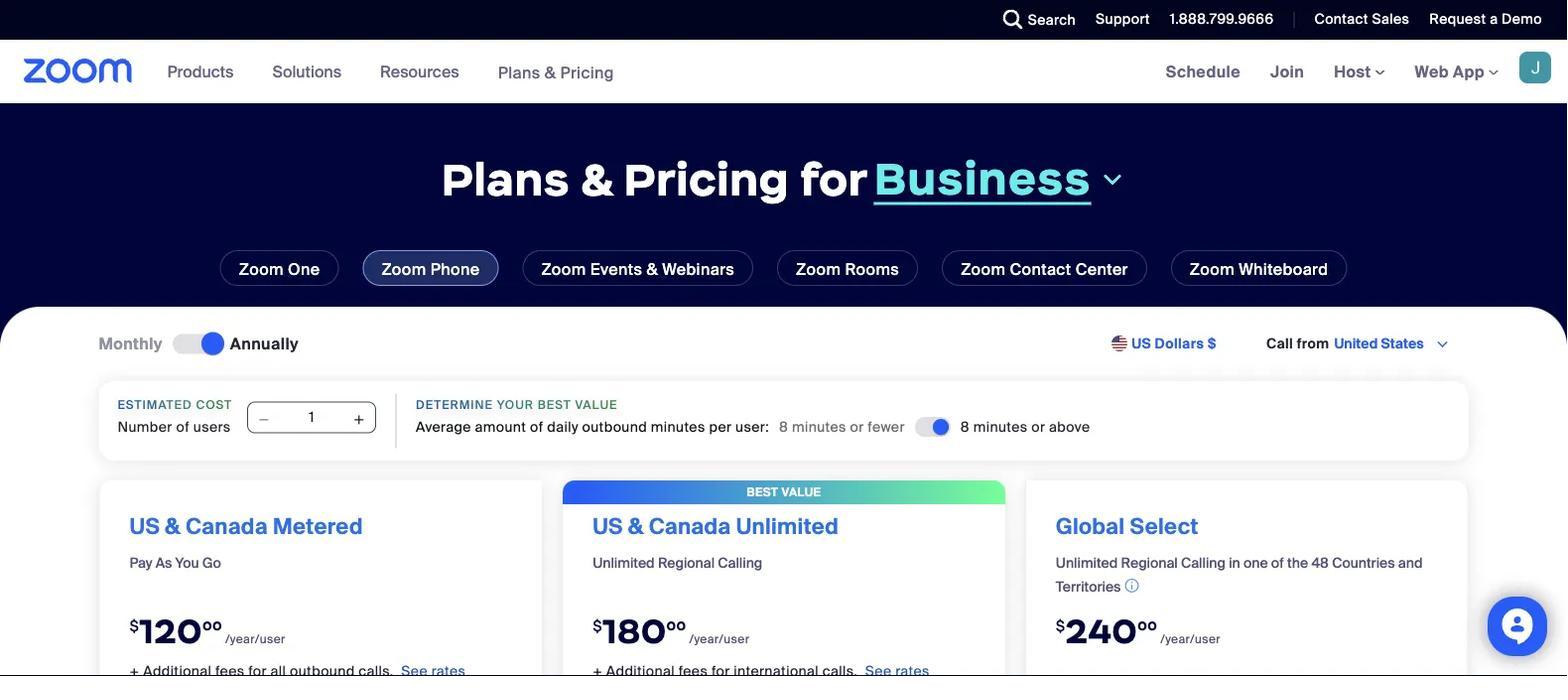 Task type: vqa. For each thing, say whether or not it's contained in the screenshot.
$ related to 120
yes



Task type: locate. For each thing, give the bounding box(es) containing it.
0 horizontal spatial canada
[[186, 512, 268, 541]]

unlimited regional calling in one of the 48 countries and territories application
[[1056, 553, 1438, 598]]

regional inside unlimited regional calling in one of the 48 countries and territories
[[1122, 554, 1178, 572]]

1 horizontal spatial unlimited
[[737, 512, 839, 541]]

3 zoom from the left
[[542, 259, 587, 280]]

00 down go
[[203, 618, 222, 633]]

events
[[591, 259, 643, 280]]

$ inside the $ 120 00 /year/user
[[130, 616, 139, 635]]

0 horizontal spatial of
[[176, 417, 190, 436]]

of inside estimated cost number of users
[[176, 417, 190, 436]]

240
[[1066, 610, 1138, 653]]

0 horizontal spatial 00
[[203, 618, 222, 633]]

or for fewer
[[851, 417, 865, 436]]

1 vertical spatial best
[[747, 484, 779, 500]]

calling
[[718, 554, 763, 572], [1182, 554, 1226, 572]]

regional down us & canada unlimited
[[658, 554, 715, 572]]

0 vertical spatial pricing
[[561, 62, 615, 83]]

average amount of daily outbound minutes per user:8 minutes or fewer element
[[780, 417, 905, 437]]

0 vertical spatial plans
[[498, 62, 541, 83]]

us left dollars
[[1132, 335, 1152, 353]]

unlimited regional calling
[[593, 554, 763, 572]]

zoom down 'business'
[[961, 259, 1006, 280]]

0 horizontal spatial unlimited
[[593, 554, 655, 572]]

of left the
[[1272, 554, 1285, 572]]

number of users: 1 element
[[247, 402, 376, 435]]

undefined 1 increase image
[[352, 409, 367, 429]]

3 minutes from the left
[[974, 417, 1028, 436]]

best
[[538, 397, 572, 412], [747, 484, 779, 500]]

1 /year/user from the left
[[225, 631, 286, 647]]

3 /year/user from the left
[[1161, 631, 1221, 647]]

/year/user for 180
[[690, 631, 750, 647]]

1 horizontal spatial or
[[1032, 417, 1046, 436]]

1 canada from the left
[[186, 512, 268, 541]]

2 /year/user from the left
[[690, 631, 750, 647]]

one
[[1244, 554, 1269, 572]]

1.888.799.9666
[[1171, 10, 1274, 28]]

or left fewer
[[851, 417, 865, 436]]

zoom
[[239, 259, 284, 280], [382, 259, 427, 280], [542, 259, 587, 280], [796, 259, 841, 280], [961, 259, 1006, 280], [1190, 259, 1235, 280]]

/year/user for 240
[[1161, 631, 1221, 647]]

/year/user
[[225, 631, 286, 647], [690, 631, 750, 647], [1161, 631, 1221, 647]]

us up pay
[[130, 512, 160, 541]]

0 vertical spatial value
[[576, 397, 618, 412]]

average
[[416, 417, 471, 436]]

request a demo link
[[1415, 0, 1568, 40], [1430, 10, 1543, 28]]

0 horizontal spatial /year/user
[[225, 631, 286, 647]]

best up us & canada unlimited
[[747, 484, 779, 500]]

best up daily
[[538, 397, 572, 412]]

whiteboard
[[1239, 259, 1329, 280]]

/year/user inside the $ 180 00 /year/user
[[690, 631, 750, 647]]

pricing inside product information 'navigation'
[[561, 62, 615, 83]]

calling for unlimited regional calling
[[718, 554, 763, 572]]

00 inside the $ 120 00 /year/user
[[203, 618, 222, 633]]

meetings navigation
[[1152, 40, 1568, 105]]

product information navigation
[[153, 40, 629, 105]]

1 horizontal spatial calling
[[1182, 554, 1226, 572]]

unlimited up 180 in the bottom left of the page
[[593, 554, 655, 572]]

us for 180
[[593, 512, 623, 541]]

1 or from the left
[[851, 417, 865, 436]]

estimated cost number of users
[[118, 397, 232, 436]]

/year/user right 180 in the bottom left of the page
[[690, 631, 750, 647]]

demo
[[1503, 10, 1543, 28]]

/year/user for 120
[[225, 631, 286, 647]]

of left daily
[[530, 417, 544, 436]]

1 horizontal spatial 8
[[961, 417, 970, 436]]

1 vertical spatial value
[[782, 484, 822, 500]]

best value
[[747, 484, 822, 500]]

minutes left per
[[651, 417, 706, 436]]

1 regional from the left
[[658, 554, 715, 572]]

global select
[[1056, 512, 1199, 541]]

canada up go
[[186, 512, 268, 541]]

8 minutes or above
[[961, 417, 1091, 436]]

go
[[202, 554, 221, 572]]

0 horizontal spatial us
[[130, 512, 160, 541]]

00 inside '$ 240 00 /year/user'
[[1138, 618, 1158, 633]]

0 vertical spatial best
[[538, 397, 572, 412]]

unlimited up territories
[[1056, 554, 1118, 572]]

0 horizontal spatial value
[[576, 397, 618, 412]]

5 zoom from the left
[[961, 259, 1006, 280]]

number
[[118, 417, 173, 436]]

zoom one
[[239, 259, 320, 280]]

or left above
[[1032, 417, 1046, 436]]

schedule
[[1167, 61, 1241, 82]]

contact left center at the top
[[1010, 259, 1072, 280]]

0 vertical spatial contact
[[1315, 10, 1369, 28]]

0 horizontal spatial contact
[[1010, 259, 1072, 280]]

$ inside '$ 240 00 /year/user'
[[1056, 616, 1066, 635]]

$ inside popup button
[[1208, 335, 1217, 353]]

us dollars $ button
[[1132, 334, 1217, 354]]

pricing
[[561, 62, 615, 83], [624, 151, 790, 208]]

/year/user inside '$ 240 00 /year/user'
[[1161, 631, 1221, 647]]

2 horizontal spatial us
[[1132, 335, 1152, 353]]

8 right user:
[[780, 417, 789, 436]]

00 down info outline image
[[1138, 618, 1158, 633]]

0 horizontal spatial regional
[[658, 554, 715, 572]]

1 horizontal spatial 00
[[667, 618, 687, 633]]

calling left in
[[1182, 554, 1226, 572]]

resources button
[[380, 40, 468, 103]]

2 horizontal spatial /year/user
[[1161, 631, 1221, 647]]

minutes
[[651, 417, 706, 436], [792, 417, 847, 436], [974, 417, 1028, 436]]

of left users on the bottom left of the page
[[176, 417, 190, 436]]

or
[[851, 417, 865, 436], [1032, 417, 1046, 436]]

or for above
[[1032, 417, 1046, 436]]

support
[[1096, 10, 1151, 28]]

2 00 from the left
[[667, 618, 687, 633]]

cost
[[196, 397, 232, 412]]

pay
[[130, 554, 152, 572]]

0 horizontal spatial pricing
[[561, 62, 615, 83]]

center
[[1076, 259, 1129, 280]]

4 zoom from the left
[[796, 259, 841, 280]]

banner
[[0, 40, 1568, 105]]

contact left sales
[[1315, 10, 1369, 28]]

unlimited
[[737, 512, 839, 541], [593, 554, 655, 572], [1056, 554, 1118, 572]]

fewer
[[868, 417, 905, 436]]

0 horizontal spatial or
[[851, 417, 865, 436]]

$
[[1208, 335, 1217, 353], [130, 616, 139, 635], [593, 616, 603, 635], [1056, 616, 1066, 635]]

contact sales link
[[1300, 0, 1415, 40], [1315, 10, 1410, 28]]

pay as you go
[[130, 554, 221, 572]]

contact
[[1315, 10, 1369, 28], [1010, 259, 1072, 280]]

1 calling from the left
[[718, 554, 763, 572]]

request a demo
[[1430, 10, 1543, 28]]

2 horizontal spatial unlimited
[[1056, 554, 1118, 572]]

2 8 from the left
[[961, 417, 970, 436]]

/year/user inside the $ 120 00 /year/user
[[225, 631, 286, 647]]

2 horizontal spatial 00
[[1138, 618, 1158, 633]]

plans inside product information 'navigation'
[[498, 62, 541, 83]]

a
[[1491, 10, 1499, 28]]

zoom left phone
[[382, 259, 427, 280]]

zoom events & webinars
[[542, 259, 735, 280]]

8 minutes or fewer
[[780, 417, 905, 436]]

plans & pricing link
[[498, 62, 615, 83], [498, 62, 615, 83]]

1 vertical spatial contact
[[1010, 259, 1072, 280]]

2 horizontal spatial minutes
[[974, 417, 1028, 436]]

main content
[[0, 40, 1568, 676]]

1 horizontal spatial regional
[[1122, 554, 1178, 572]]

00 inside the $ 180 00 /year/user
[[667, 618, 687, 633]]

canada for 120
[[186, 512, 268, 541]]

zoom for zoom events & webinars
[[542, 259, 587, 280]]

1 horizontal spatial us
[[593, 512, 623, 541]]

minutes right user:
[[792, 417, 847, 436]]

unlimited regional calling in one of the 48 countries and territories
[[1056, 554, 1423, 596]]

1 00 from the left
[[203, 618, 222, 633]]

1 horizontal spatial /year/user
[[690, 631, 750, 647]]

support link
[[1081, 0, 1156, 40], [1096, 10, 1151, 28]]

calling down us & canada unlimited
[[718, 554, 763, 572]]

6 zoom from the left
[[1190, 259, 1235, 280]]

2 horizontal spatial of
[[1272, 554, 1285, 572]]

your
[[497, 397, 534, 412]]

main content containing business
[[0, 40, 1568, 676]]

for
[[800, 151, 868, 208]]

search button
[[989, 0, 1081, 40]]

3 00 from the left
[[1138, 618, 1158, 633]]

metered
[[273, 512, 363, 541]]

2 regional from the left
[[1122, 554, 1178, 572]]

tabs of zoom services tab list
[[30, 250, 1538, 286]]

in
[[1230, 554, 1241, 572]]

zoom left rooms on the top
[[796, 259, 841, 280]]

00 for 240
[[1138, 618, 1158, 633]]

resources
[[380, 61, 459, 82]]

banner containing products
[[0, 40, 1568, 105]]

amount
[[475, 417, 527, 436]]

zoom left the one
[[239, 259, 284, 280]]

/year/user right the 120
[[225, 631, 286, 647]]

minutes left above
[[974, 417, 1028, 436]]

& for for
[[581, 151, 613, 208]]

0 horizontal spatial 8
[[780, 417, 789, 436]]

regional up info outline image
[[1122, 554, 1178, 572]]

1 vertical spatial plans
[[441, 151, 570, 208]]

1 8 from the left
[[780, 417, 789, 436]]

plans inside main content
[[441, 151, 570, 208]]

zoom left events
[[542, 259, 587, 280]]

zoom logo image
[[24, 59, 133, 83]]

unlimited for unlimited regional calling in one of the 48 countries and territories
[[1056, 554, 1118, 572]]

canada up "unlimited regional calling"
[[649, 512, 731, 541]]

2 canada from the left
[[649, 512, 731, 541]]

from
[[1298, 335, 1330, 353]]

1 horizontal spatial pricing
[[624, 151, 790, 208]]

zoom left whiteboard
[[1190, 259, 1235, 280]]

unlimited down best value
[[737, 512, 839, 541]]

1.888.799.9666 button
[[1156, 0, 1279, 40], [1171, 10, 1274, 28]]

unlimited for unlimited regional calling
[[593, 554, 655, 572]]

2 calling from the left
[[1182, 554, 1226, 572]]

regional for unlimited regional calling in one of the 48 countries and territories
[[1122, 554, 1178, 572]]

1 vertical spatial pricing
[[624, 151, 790, 208]]

$ inside the $ 180 00 /year/user
[[593, 616, 603, 635]]

0 horizontal spatial best
[[538, 397, 572, 412]]

0 horizontal spatial minutes
[[651, 417, 706, 436]]

1 horizontal spatial canada
[[649, 512, 731, 541]]

$180 per year per user element
[[593, 598, 976, 661]]

value up average amount of daily outbound minutes per user: at left
[[576, 397, 618, 412]]

0 horizontal spatial calling
[[718, 554, 763, 572]]

unlimited inside unlimited regional calling in one of the 48 countries and territories
[[1056, 554, 1118, 572]]

$120 per year per user element
[[130, 598, 513, 661]]

00 down "unlimited regional calling"
[[667, 618, 687, 633]]

plans
[[498, 62, 541, 83], [441, 151, 570, 208]]

1 horizontal spatial minutes
[[792, 417, 847, 436]]

value down average amount of daily outbound minutes per user:8 minutes or fewer element
[[782, 484, 822, 500]]

& inside 'tabs of zoom services' tab list
[[647, 259, 658, 280]]

web
[[1416, 61, 1450, 82]]

1 horizontal spatial of
[[530, 417, 544, 436]]

2 minutes from the left
[[792, 417, 847, 436]]

$ 180 00 /year/user
[[593, 610, 750, 653]]

8
[[780, 417, 789, 436], [961, 417, 970, 436]]

8 right fewer
[[961, 417, 970, 436]]

us up "unlimited regional calling"
[[593, 512, 623, 541]]

1 horizontal spatial contact
[[1315, 10, 1369, 28]]

calling inside unlimited regional calling in one of the 48 countries and territories
[[1182, 554, 1226, 572]]

2 or from the left
[[1032, 417, 1046, 436]]

1 zoom from the left
[[239, 259, 284, 280]]

/year/user down unlimited regional calling in one of the 48 countries and territories
[[1161, 631, 1221, 647]]

2 zoom from the left
[[382, 259, 427, 280]]



Task type: describe. For each thing, give the bounding box(es) containing it.
sales
[[1373, 10, 1410, 28]]

8 for 8 minutes or fewer
[[780, 417, 789, 436]]

outbound
[[582, 417, 648, 436]]

search
[[1029, 10, 1077, 29]]

determine your best value
[[416, 397, 618, 412]]

pricing for plans & pricing
[[561, 62, 615, 83]]

$ for 120
[[130, 616, 139, 635]]

undefined 1 decrease image
[[257, 409, 271, 429]]

per
[[709, 417, 732, 436]]

us dollars $
[[1132, 335, 1217, 353]]

join link
[[1256, 40, 1320, 103]]

1 horizontal spatial best
[[747, 484, 779, 500]]

120
[[139, 610, 203, 653]]

contact inside 'tabs of zoom services' tab list
[[1010, 259, 1072, 280]]

products button
[[167, 40, 243, 103]]

users
[[193, 417, 231, 436]]

call from
[[1267, 335, 1330, 353]]

estimated
[[118, 397, 192, 412]]

determine
[[416, 397, 493, 412]]

canada for 180
[[649, 512, 731, 541]]

180
[[603, 610, 667, 653]]

info outline image
[[1126, 575, 1139, 596]]

solutions button
[[272, 40, 351, 103]]

global
[[1056, 512, 1125, 541]]

00 for 120
[[203, 618, 222, 633]]

business button
[[874, 150, 1127, 207]]

zoom for zoom contact center
[[961, 259, 1006, 280]]

& inside product information 'navigation'
[[545, 62, 556, 83]]

regional for unlimited regional calling
[[658, 554, 715, 572]]

us & canada unlimited
[[593, 512, 839, 541]]

business
[[874, 150, 1092, 207]]

host button
[[1335, 61, 1386, 82]]

solutions
[[272, 61, 342, 82]]

products
[[167, 61, 234, 82]]

minutes for 8 minutes or above
[[974, 417, 1028, 436]]

zoom for zoom one
[[239, 259, 284, 280]]

plans & pricing
[[498, 62, 615, 83]]

1 horizontal spatial value
[[782, 484, 822, 500]]

$ for 240
[[1056, 616, 1066, 635]]

$ 240 00 /year/user
[[1056, 610, 1221, 653]]

plans for plans & pricing
[[498, 62, 541, 83]]

monthly
[[99, 333, 163, 354]]

user:
[[736, 417, 770, 436]]

of inside unlimited regional calling in one of the 48 countries and territories
[[1272, 554, 1285, 572]]

host
[[1335, 61, 1376, 82]]

annually
[[230, 333, 299, 354]]

schedule link
[[1152, 40, 1256, 103]]

48
[[1312, 554, 1330, 572]]

call
[[1267, 335, 1294, 353]]

zoom contact center
[[961, 259, 1129, 280]]

webinars
[[663, 259, 735, 280]]

request
[[1430, 10, 1487, 28]]

join
[[1271, 61, 1305, 82]]

rooms
[[845, 259, 900, 280]]

contact sales
[[1315, 10, 1410, 28]]

zoom whiteboard
[[1190, 259, 1329, 280]]

& for unlimited
[[629, 512, 644, 541]]

profile picture image
[[1520, 52, 1552, 83]]

app
[[1454, 61, 1486, 82]]

zoom for zoom phone
[[382, 259, 427, 280]]

& for metered
[[165, 512, 181, 541]]

plans for plans & pricing for
[[441, 151, 570, 208]]

down image
[[1100, 167, 1127, 191]]

show options image
[[1435, 336, 1451, 352]]

web app
[[1416, 61, 1486, 82]]

Country/Region text field
[[1333, 333, 1434, 353]]

one
[[288, 259, 320, 280]]

above
[[1050, 417, 1091, 436]]

phone
[[431, 259, 480, 280]]

8 for 8 minutes or above
[[961, 417, 970, 436]]

$ for 180
[[593, 616, 603, 635]]

select
[[1131, 512, 1199, 541]]

pricing for plans & pricing for
[[624, 151, 790, 208]]

minutes for 8 minutes or fewer
[[792, 417, 847, 436]]

territories
[[1056, 577, 1122, 596]]

countries
[[1333, 554, 1396, 572]]

average amount of daily outbound minutes per user:
[[416, 417, 770, 436]]

calling for unlimited regional calling in one of the 48 countries and territories
[[1182, 554, 1226, 572]]

zoom rooms
[[796, 259, 900, 280]]

average amount of daily outbound minutes per user:8 minutes or above element
[[961, 417, 1091, 437]]

1 minutes from the left
[[651, 417, 706, 436]]

zoom for zoom rooms
[[796, 259, 841, 280]]

zoom for zoom whiteboard
[[1190, 259, 1235, 280]]

as
[[156, 554, 172, 572]]

undefined 1 text field
[[247, 402, 376, 433]]

00 for 180
[[667, 618, 687, 633]]

the
[[1288, 554, 1309, 572]]

and
[[1399, 554, 1423, 572]]

plans & pricing for
[[441, 151, 868, 208]]

$ 120 00 /year/user
[[130, 610, 286, 653]]

dollars
[[1155, 335, 1205, 353]]

web app button
[[1416, 61, 1499, 82]]

us inside popup button
[[1132, 335, 1152, 353]]

$240 per year per user element
[[1056, 598, 1438, 661]]

zoom phone
[[382, 259, 480, 280]]

us for 120
[[130, 512, 160, 541]]

you
[[175, 554, 199, 572]]

us & canada metered
[[130, 512, 363, 541]]

daily
[[547, 417, 579, 436]]



